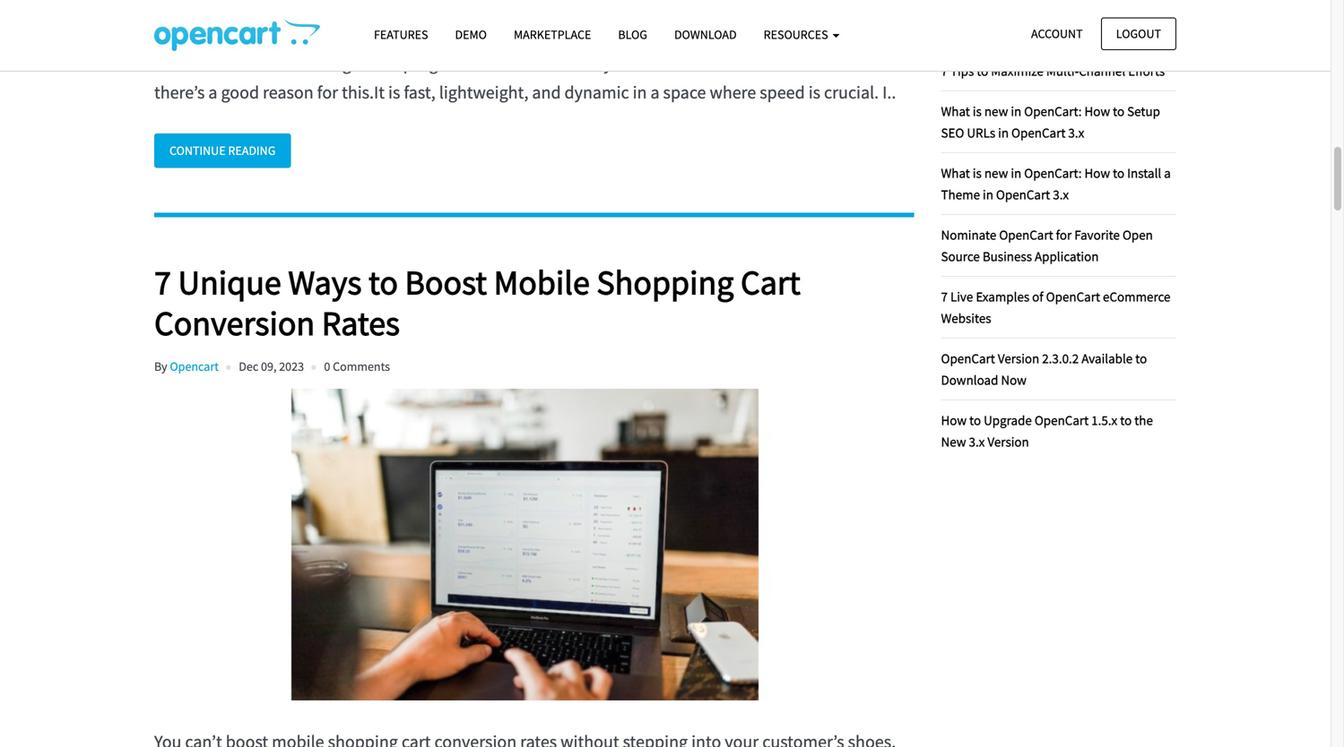 Task type: locate. For each thing, give the bounding box(es) containing it.
mobile
[[494, 261, 590, 304]]

7 tips to maximize multi-channel efforts link
[[941, 62, 1165, 79]]

nominate
[[941, 226, 997, 243]]

a left space in the top of the page
[[651, 81, 660, 103]]

version inside opencart version 3.0.0.0 available to download now
[[998, 0, 1040, 17]]

1 available from the top
[[1082, 0, 1133, 17]]

0 vertical spatial what
[[941, 103, 970, 120]]

ever since the domain name "opencart.com" was registered in november 2005, this free and open- source online store management program has reached nearly 350k merchants worldwide to date. and there's a good reason for this.it is fast, lightweight, and dynamic in a space where speed is crucial. i..
[[154, 24, 912, 103]]

domain
[[261, 24, 319, 46]]

is up theme
[[973, 164, 982, 181]]

3.x right "new"
[[969, 433, 985, 450]]

0 vertical spatial now
[[1001, 22, 1027, 39]]

opencart: down 7 tips to maximize multi-channel efforts link
[[1024, 103, 1082, 120]]

account link
[[1016, 17, 1098, 50]]

7 left unique
[[154, 261, 171, 304]]

1 vertical spatial what
[[941, 164, 970, 181]]

boost
[[405, 261, 487, 304]]

what is new in opencart: how to install a theme in opencart 3.x link
[[941, 164, 1171, 203]]

to left setup
[[1113, 103, 1125, 120]]

new
[[941, 433, 966, 450]]

3.x inside the what is new in opencart: how to setup seo urls in opencart 3.x
[[1068, 124, 1084, 141]]

0
[[324, 359, 330, 375]]

the
[[233, 24, 257, 46], [1135, 412, 1153, 429]]

channel
[[1079, 62, 1126, 79]]

to left install
[[1113, 164, 1125, 181]]

opencart up 'business'
[[999, 226, 1053, 243]]

opencart up what is new in opencart: how to install a theme in opencart 3.x
[[1012, 124, 1066, 141]]

2 available from the top
[[1082, 350, 1133, 367]]

7 inside "7 live examples of opencart ecommerce websites"
[[941, 288, 948, 305]]

where
[[710, 81, 756, 103]]

unique
[[178, 261, 281, 304]]

crucial.
[[824, 81, 879, 103]]

2 opencart: from the top
[[1024, 164, 1082, 181]]

7 unique ways to boost mobile shopping cart conversion rates image
[[154, 389, 897, 701]]

2 new from the top
[[985, 164, 1008, 181]]

0 vertical spatial available
[[1082, 0, 1133, 17]]

to
[[1136, 0, 1147, 17], [821, 52, 837, 75], [977, 62, 989, 79], [1113, 103, 1125, 120], [1113, 164, 1125, 181], [369, 261, 398, 304], [1136, 350, 1147, 367], [970, 412, 981, 429], [1120, 412, 1132, 429]]

download inside opencart version 3.0.0.0 available to download now
[[941, 22, 999, 39]]

available for 2.3.0.2
[[1082, 350, 1133, 367]]

1 what from the top
[[941, 103, 970, 120]]

source
[[154, 52, 204, 75]]

7 live examples of opencart ecommerce websites link
[[941, 288, 1171, 327]]

resources
[[764, 26, 831, 43]]

what up theme
[[941, 164, 970, 181]]

what inside the what is new in opencart: how to setup seo urls in opencart 3.x
[[941, 103, 970, 120]]

opencart left 1.5.x
[[1035, 412, 1089, 429]]

3.0.0.0
[[1042, 0, 1079, 17]]

download up "upgrade"
[[941, 372, 999, 389]]

for up "application"
[[1056, 226, 1072, 243]]

blog link
[[605, 19, 661, 50]]

3.x
[[1068, 124, 1084, 141], [1053, 186, 1069, 203], [969, 433, 985, 450]]

upgrade
[[984, 412, 1032, 429]]

and down reached
[[532, 81, 561, 103]]

new for urls
[[985, 103, 1008, 120]]

3.x inside what is new in opencart: how to install a theme in opencart 3.x
[[1053, 186, 1069, 203]]

is right speed at top right
[[809, 81, 821, 103]]

multi-
[[1047, 62, 1079, 79]]

1 opencart: from the top
[[1024, 103, 1082, 120]]

opencart
[[170, 359, 219, 375]]

download inside 'opencart version 2.3.0.2 available to download now'
[[941, 372, 999, 389]]

available right 2.3.0.2 on the right top of page
[[1082, 350, 1133, 367]]

comments
[[333, 359, 390, 375]]

blog
[[618, 26, 647, 43]]

1 vertical spatial 3.x
[[1053, 186, 1069, 203]]

and
[[810, 24, 839, 46], [532, 81, 561, 103]]

marketplace
[[514, 26, 591, 43]]

available
[[1082, 0, 1133, 17], [1082, 350, 1133, 367]]

available inside 'opencart version 2.3.0.2 available to download now'
[[1082, 350, 1133, 367]]

7 left tips
[[941, 62, 948, 79]]

the up online
[[233, 24, 257, 46]]

1 vertical spatial and
[[532, 81, 561, 103]]

opencart
[[941, 0, 995, 17], [1012, 124, 1066, 141], [996, 186, 1050, 203], [999, 226, 1053, 243], [1046, 288, 1100, 305], [941, 350, 995, 367], [1035, 412, 1089, 429]]

reading
[[228, 142, 276, 159]]

version inside how to upgrade opencart 1.5.x to the new 3.x version
[[988, 433, 1029, 450]]

1 vertical spatial now
[[1001, 372, 1027, 389]]

0 vertical spatial for
[[317, 81, 338, 103]]

now inside 'opencart version 2.3.0.2 available to download now'
[[1001, 372, 1027, 389]]

how left install
[[1085, 164, 1110, 181]]

to down the ecommerce
[[1136, 350, 1147, 367]]

application
[[1035, 248, 1099, 265]]

a right install
[[1164, 164, 1171, 181]]

new inside the what is new in opencart: how to setup seo urls in opencart 3.x
[[985, 103, 1008, 120]]

1 now from the top
[[1001, 22, 1027, 39]]

merchants
[[655, 52, 735, 75]]

november
[[620, 24, 698, 46]]

0 vertical spatial the
[[233, 24, 257, 46]]

3.x up nominate opencart for favorite open source business application link in the top of the page
[[1053, 186, 1069, 203]]

new down the urls
[[985, 164, 1008, 181]]

how inside the what is new in opencart: how to setup seo urls in opencart 3.x
[[1085, 103, 1110, 120]]

to right tips
[[977, 62, 989, 79]]

how down channel
[[1085, 103, 1110, 120]]

2 vertical spatial version
[[988, 433, 1029, 450]]

2023
[[279, 359, 304, 375]]

features
[[374, 26, 428, 43]]

open-
[[842, 24, 886, 46]]

7 left live
[[941, 288, 948, 305]]

0 vertical spatial 3.x
[[1068, 124, 1084, 141]]

what for what is new in opencart: how to setup seo urls in opencart 3.x
[[941, 103, 970, 120]]

a left "good"
[[208, 81, 217, 103]]

management
[[300, 52, 400, 75]]

to inside what is new in opencart: how to install a theme in opencart 3.x
[[1113, 164, 1125, 181]]

download up tips
[[941, 22, 999, 39]]

2 what from the top
[[941, 164, 970, 181]]

now up "upgrade"
[[1001, 372, 1027, 389]]

opencart right of
[[1046, 288, 1100, 305]]

2 vertical spatial 3.x
[[969, 433, 985, 450]]

seo
[[941, 124, 964, 141]]

to inside 7 unique ways to boost mobile shopping cart conversion rates
[[369, 261, 398, 304]]

reason
[[263, 81, 314, 103]]

new inside what is new in opencart: how to install a theme in opencart 3.x
[[985, 164, 1008, 181]]

1 new from the top
[[985, 103, 1008, 120]]

now
[[1001, 22, 1027, 39], [1001, 372, 1027, 389]]

in right theme
[[983, 186, 994, 203]]

how
[[1085, 103, 1110, 120], [1085, 164, 1110, 181], [941, 412, 967, 429]]

store
[[258, 52, 296, 75]]

ever
[[154, 24, 187, 46]]

0 comments
[[324, 359, 390, 375]]

version left 2.3.0.2 on the right top of page
[[998, 350, 1040, 367]]

1 vertical spatial new
[[985, 164, 1008, 181]]

logout
[[1116, 26, 1161, 42]]

0 vertical spatial opencart:
[[1024, 103, 1082, 120]]

0 vertical spatial version
[[998, 0, 1040, 17]]

7 for 7 live examples of opencart ecommerce websites
[[941, 288, 948, 305]]

a
[[208, 81, 217, 103], [651, 81, 660, 103], [1164, 164, 1171, 181]]

1 horizontal spatial a
[[651, 81, 660, 103]]

now up maximize
[[1001, 22, 1027, 39]]

3.x for setup
[[1068, 124, 1084, 141]]

what inside what is new in opencart: how to install a theme in opencart 3.x
[[941, 164, 970, 181]]

1 vertical spatial the
[[1135, 412, 1153, 429]]

fast,
[[404, 81, 436, 103]]

0 horizontal spatial for
[[317, 81, 338, 103]]

now inside opencart version 3.0.0.0 available to download now
[[1001, 22, 1027, 39]]

0 vertical spatial how
[[1085, 103, 1110, 120]]

opencart down websites
[[941, 350, 995, 367]]

in left blog
[[602, 24, 616, 46]]

features link
[[361, 19, 442, 50]]

how inside what is new in opencart: how to install a theme in opencart 3.x
[[1085, 164, 1110, 181]]

version left the 3.0.0.0
[[998, 0, 1040, 17]]

opencart: inside what is new in opencart: how to install a theme in opencart 3.x
[[1024, 164, 1082, 181]]

version inside 'opencart version 2.3.0.2 available to download now'
[[998, 350, 1040, 367]]

350k
[[616, 52, 651, 75]]

cart
[[741, 261, 801, 304]]

download
[[941, 22, 999, 39], [674, 26, 737, 43], [941, 372, 999, 389]]

1 vertical spatial for
[[1056, 226, 1072, 243]]

1 vertical spatial opencart:
[[1024, 164, 1082, 181]]

for
[[317, 81, 338, 103], [1056, 226, 1072, 243]]

to up logout
[[1136, 0, 1147, 17]]

3.x for install
[[1053, 186, 1069, 203]]

and right free
[[810, 24, 839, 46]]

to right ways
[[369, 261, 398, 304]]

version down "upgrade"
[[988, 433, 1029, 450]]

new
[[985, 103, 1008, 120], [985, 164, 1008, 181]]

opencart up tips
[[941, 0, 995, 17]]

2.3.0.2
[[1042, 350, 1079, 367]]

opencart inside how to upgrade opencart 1.5.x to the new 3.x version
[[1035, 412, 1089, 429]]

opencart version 3.0.0.0 available to download now
[[941, 0, 1147, 39]]

for left this.it
[[317, 81, 338, 103]]

is
[[388, 81, 400, 103], [809, 81, 821, 103], [973, 103, 982, 120], [973, 164, 982, 181]]

2 horizontal spatial a
[[1164, 164, 1171, 181]]

registered
[[524, 24, 599, 46]]

7 live examples of opencart ecommerce websites
[[941, 288, 1171, 327]]

2 now from the top
[[1001, 372, 1027, 389]]

how up "new"
[[941, 412, 967, 429]]

for inside the nominate opencart for favorite open source business application
[[1056, 226, 1072, 243]]

0 horizontal spatial the
[[233, 24, 257, 46]]

1.5.x
[[1092, 412, 1118, 429]]

opencart up the nominate opencart for favorite open source business application
[[996, 186, 1050, 203]]

what up seo
[[941, 103, 970, 120]]

1 horizontal spatial for
[[1056, 226, 1072, 243]]

opencart: for urls
[[1024, 103, 1082, 120]]

speed
[[760, 81, 805, 103]]

the inside how to upgrade opencart 1.5.x to the new 3.x version
[[1135, 412, 1153, 429]]

demo link
[[442, 19, 500, 50]]

the right 1.5.x
[[1135, 412, 1153, 429]]

available inside opencart version 3.0.0.0 available to download now
[[1082, 0, 1133, 17]]

available up logout
[[1082, 0, 1133, 17]]

2005,
[[702, 24, 742, 46]]

to right 1.5.x
[[1120, 412, 1132, 429]]

7 inside 7 unique ways to boost mobile shopping cart conversion rates
[[154, 261, 171, 304]]

is inside the what is new in opencart: how to setup seo urls in opencart 3.x
[[973, 103, 982, 120]]

is up the urls
[[973, 103, 982, 120]]

how for setup
[[1085, 103, 1110, 120]]

1 vertical spatial version
[[998, 350, 1040, 367]]

logout link
[[1101, 17, 1177, 50]]

examples
[[976, 288, 1030, 305]]

1 vertical spatial available
[[1082, 350, 1133, 367]]

opencart inside the nominate opencart for favorite open source business application
[[999, 226, 1053, 243]]

1 vertical spatial how
[[1085, 164, 1110, 181]]

install
[[1127, 164, 1162, 181]]

for inside ever since the domain name "opencart.com" was registered in november 2005, this free and open- source online store management program has reached nearly 350k merchants worldwide to date. and there's a good reason for this.it is fast, lightweight, and dynamic in a space where speed is crucial. i..
[[317, 81, 338, 103]]

0 horizontal spatial and
[[532, 81, 561, 103]]

new up the urls
[[985, 103, 1008, 120]]

opencart: inside the what is new in opencart: how to setup seo urls in opencart 3.x
[[1024, 103, 1082, 120]]

ecommerce
[[1103, 288, 1171, 305]]

to left date. in the top of the page
[[821, 52, 837, 75]]

now for 3.0.0.0
[[1001, 22, 1027, 39]]

1 horizontal spatial the
[[1135, 412, 1153, 429]]

7 for 7 unique ways to boost mobile shopping cart conversion rates
[[154, 261, 171, 304]]

opencart: down what is new in opencart: how to setup seo urls in opencart 3.x link
[[1024, 164, 1082, 181]]

0 vertical spatial new
[[985, 103, 1008, 120]]

version for 2.3.0.2
[[998, 350, 1040, 367]]

0 vertical spatial and
[[810, 24, 839, 46]]

this
[[746, 24, 773, 46]]

3.x up what is new in opencart: how to install a theme in opencart 3.x link on the top right
[[1068, 124, 1084, 141]]

2 vertical spatial how
[[941, 412, 967, 429]]



Task type: vqa. For each thing, say whether or not it's contained in the screenshot.
the right All link
no



Task type: describe. For each thing, give the bounding box(es) containing it.
by
[[154, 359, 167, 375]]

7 for 7 tips to maximize multi-channel efforts
[[941, 62, 948, 79]]

1 horizontal spatial and
[[810, 24, 839, 46]]

download up merchants on the top of the page
[[674, 26, 737, 43]]

has
[[471, 52, 498, 75]]

how to upgrade opencart 1.5.x to the new 3.x version link
[[941, 412, 1153, 450]]

opencart version 3.0.0.0 available to download now link
[[941, 0, 1147, 39]]

theme
[[941, 186, 980, 203]]

continue
[[169, 142, 226, 159]]

nominate opencart for favorite open source business application
[[941, 226, 1153, 265]]

worldwide
[[738, 52, 818, 75]]

favorite
[[1075, 226, 1120, 243]]

urls
[[967, 124, 996, 141]]

7 unique ways to boost mobile shopping cart conversion rates
[[154, 261, 801, 345]]

is inside what is new in opencart: how to install a theme in opencart 3.x
[[973, 164, 982, 181]]

dec
[[239, 359, 258, 375]]

program
[[403, 52, 468, 75]]

what is new in opencart: how to setup seo urls in opencart 3.x link
[[941, 103, 1160, 141]]

dec 09, 2023
[[239, 359, 304, 375]]

opencart inside 'opencart version 2.3.0.2 available to download now'
[[941, 350, 995, 367]]

shopping
[[597, 261, 734, 304]]

what is new in opencart: how to setup seo urls in opencart 3.x
[[941, 103, 1160, 141]]

i..
[[883, 81, 896, 103]]

rates
[[322, 302, 400, 345]]

in right the urls
[[998, 124, 1009, 141]]

opencart - blog image
[[154, 19, 320, 51]]

to left "upgrade"
[[970, 412, 981, 429]]

there's
[[154, 81, 205, 103]]

opencart inside opencart version 3.0.0.0 available to download now
[[941, 0, 995, 17]]

download for opencart version 2.3.0.2 available to download now
[[941, 372, 999, 389]]

"opencart.com"
[[368, 24, 487, 46]]

tips
[[951, 62, 974, 79]]

7 tips to maximize multi-channel efforts
[[941, 62, 1165, 79]]

and
[[882, 52, 912, 75]]

now for 2.3.0.2
[[1001, 372, 1027, 389]]

space
[[663, 81, 706, 103]]

to inside opencart version 3.0.0.0 available to download now
[[1136, 0, 1147, 17]]

a inside what is new in opencart: how to install a theme in opencart 3.x
[[1164, 164, 1171, 181]]

download link
[[661, 19, 750, 50]]

to inside 'opencart version 2.3.0.2 available to download now'
[[1136, 350, 1147, 367]]

what is new in opencart: how to install a theme in opencart 3.x
[[941, 164, 1171, 203]]

of
[[1032, 288, 1044, 305]]

to inside the what is new in opencart: how to setup seo urls in opencart 3.x
[[1113, 103, 1125, 120]]

name
[[322, 24, 365, 46]]

resources link
[[750, 19, 853, 50]]

version for 3.0.0.0
[[998, 0, 1040, 17]]

opencart inside "7 live examples of opencart ecommerce websites"
[[1046, 288, 1100, 305]]

nominate opencart for favorite open source business application link
[[941, 226, 1153, 265]]

opencart link
[[170, 359, 219, 375]]

open
[[1123, 226, 1153, 243]]

dynamic
[[565, 81, 629, 103]]

how inside how to upgrade opencart 1.5.x to the new 3.x version
[[941, 412, 967, 429]]

to inside ever since the domain name "opencart.com" was registered in november 2005, this free and open- source online store management program has reached nearly 350k merchants worldwide to date. and there's a good reason for this.it is fast, lightweight, and dynamic in a space where speed is crucial. i..
[[821, 52, 837, 75]]

opencart version 2.3.0.2 available to download now link
[[941, 350, 1147, 389]]

online
[[208, 52, 255, 75]]

0 horizontal spatial a
[[208, 81, 217, 103]]

websites
[[941, 310, 992, 327]]

the inside ever since the domain name "opencart.com" was registered in november 2005, this free and open- source online store management program has reached nearly 350k merchants worldwide to date. and there's a good reason for this.it is fast, lightweight, and dynamic in a space where speed is crucial. i..
[[233, 24, 257, 46]]

7 unique ways to boost mobile shopping cart conversion rates link
[[154, 261, 914, 345]]

opencart version 2.3.0.2 available to download now
[[941, 350, 1147, 389]]

was
[[491, 24, 520, 46]]

ways
[[288, 261, 362, 304]]

source
[[941, 248, 980, 265]]

how to upgrade opencart 1.5.x to the new 3.x version
[[941, 412, 1153, 450]]

demo
[[455, 26, 487, 43]]

efforts
[[1128, 62, 1165, 79]]

download for opencart version 3.0.0.0 available to download now
[[941, 22, 999, 39]]

in down what is new in opencart: how to setup seo urls in opencart 3.x link
[[1011, 164, 1022, 181]]

marketplace link
[[500, 19, 605, 50]]

opencart: for theme
[[1024, 164, 1082, 181]]

setup
[[1127, 103, 1160, 120]]

by opencart
[[154, 359, 219, 375]]

is left 'fast,'
[[388, 81, 400, 103]]

how for install
[[1085, 164, 1110, 181]]

in down 350k
[[633, 81, 647, 103]]

this.it
[[342, 81, 385, 103]]

09,
[[261, 359, 277, 375]]

date.
[[841, 52, 878, 75]]

opencart inside the what is new in opencart: how to setup seo urls in opencart 3.x
[[1012, 124, 1066, 141]]

in down maximize
[[1011, 103, 1022, 120]]

3.x inside how to upgrade opencart 1.5.x to the new 3.x version
[[969, 433, 985, 450]]

since
[[191, 24, 229, 46]]

what for what is new in opencart: how to install a theme in opencart 3.x
[[941, 164, 970, 181]]

new for theme
[[985, 164, 1008, 181]]

opencart inside what is new in opencart: how to install a theme in opencart 3.x
[[996, 186, 1050, 203]]

available for 3.0.0.0
[[1082, 0, 1133, 17]]

live
[[951, 288, 973, 305]]

maximize
[[991, 62, 1044, 79]]

conversion
[[154, 302, 315, 345]]



